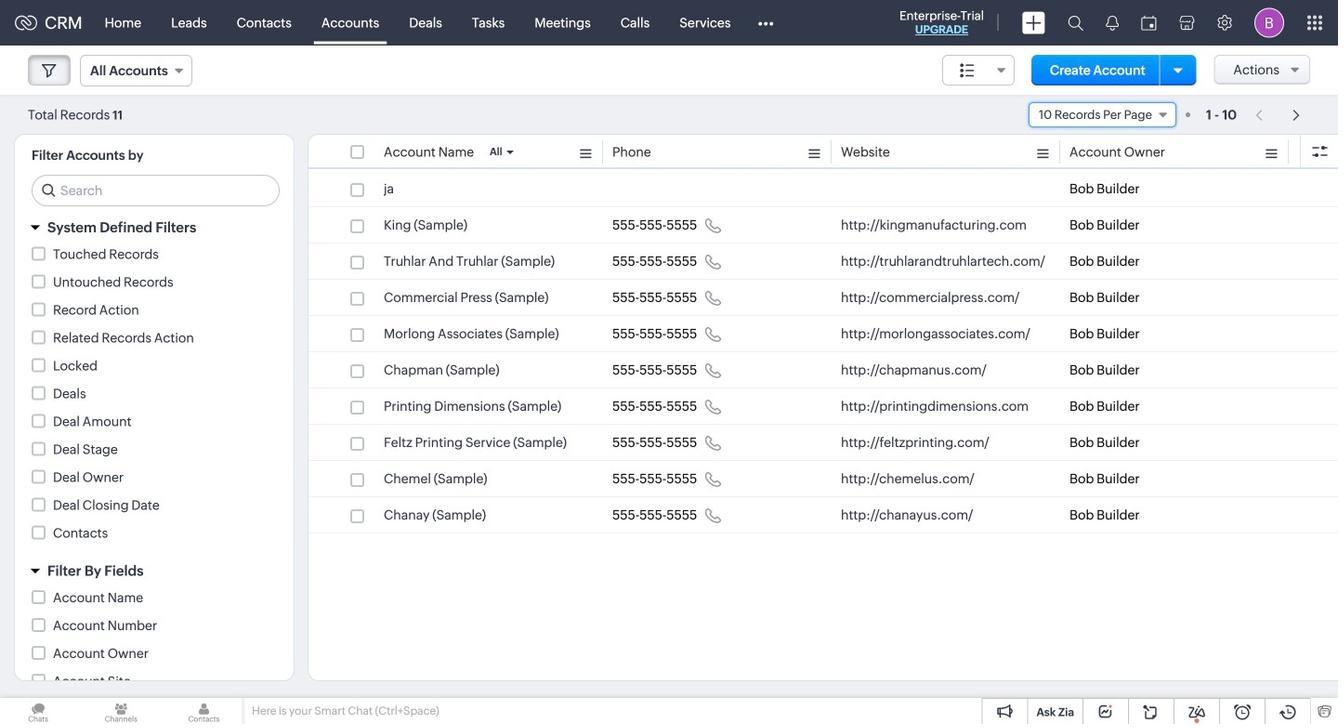 Task type: locate. For each thing, give the bounding box(es) containing it.
create menu image
[[1022, 12, 1046, 34]]

signals image
[[1106, 15, 1119, 31]]

chats image
[[0, 698, 76, 724]]

row group
[[309, 171, 1338, 534]]

Other Modules field
[[746, 8, 786, 38]]

channels image
[[83, 698, 159, 724]]

calendar image
[[1141, 15, 1157, 30]]

logo image
[[15, 15, 37, 30]]

profile image
[[1255, 8, 1285, 38]]

create menu element
[[1011, 0, 1057, 45]]

Search text field
[[33, 176, 279, 205]]

None field
[[80, 55, 192, 86], [943, 55, 1015, 86], [1029, 102, 1177, 127], [80, 55, 192, 86], [1029, 102, 1177, 127]]

profile element
[[1244, 0, 1296, 45]]



Task type: describe. For each thing, give the bounding box(es) containing it.
contacts image
[[166, 698, 242, 724]]

search element
[[1057, 0, 1095, 46]]

none field size
[[943, 55, 1015, 86]]

size image
[[960, 62, 975, 79]]

signals element
[[1095, 0, 1130, 46]]

search image
[[1068, 15, 1084, 31]]



